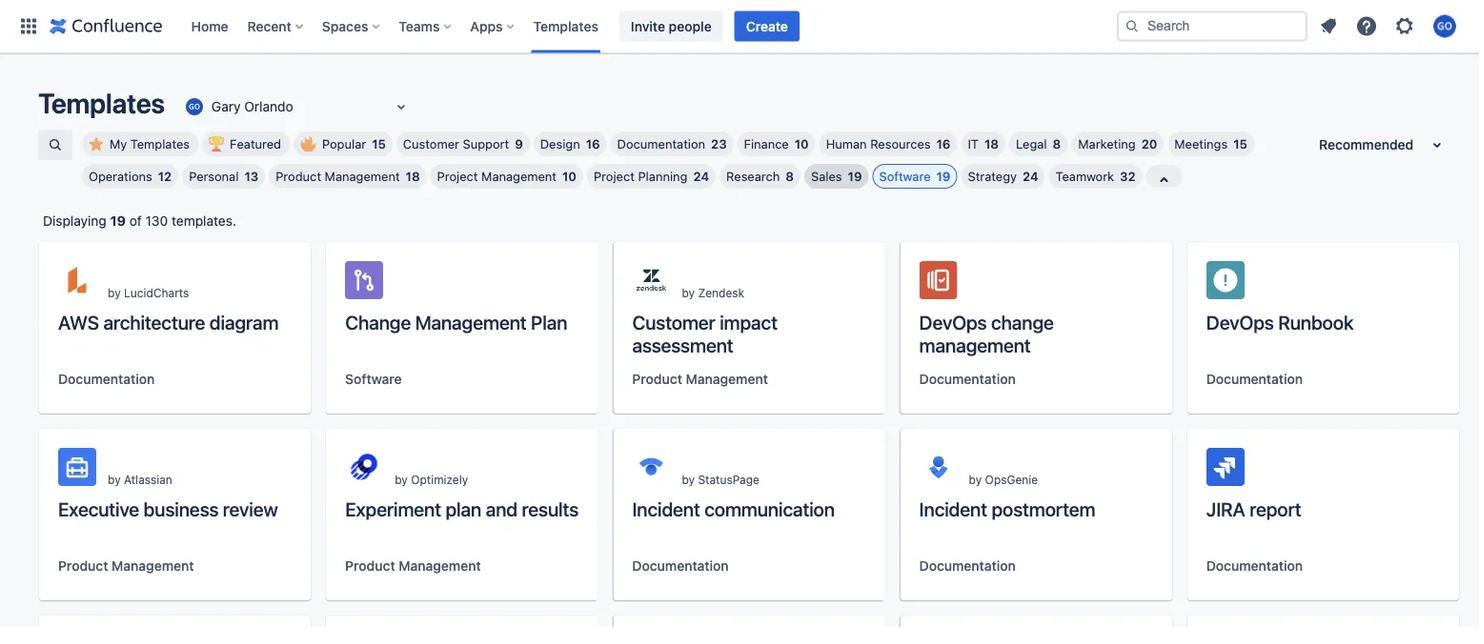 Task type: vqa. For each thing, say whether or not it's contained in the screenshot.


Task type: describe. For each thing, give the bounding box(es) containing it.
and
[[486, 498, 518, 520]]

1 vertical spatial 18
[[406, 169, 420, 183]]

documentation button for architecture
[[58, 370, 155, 389]]

0 vertical spatial 10
[[795, 137, 809, 151]]

invite
[[631, 18, 665, 34]]

marketing
[[1078, 137, 1136, 151]]

fewer categories image
[[1153, 169, 1176, 192]]

aws architecture diagram
[[58, 311, 279, 333]]

Search field
[[1117, 11, 1308, 41]]

19 for sales
[[848, 169, 862, 183]]

change
[[345, 311, 411, 333]]

documentation for jira report
[[1207, 558, 1303, 574]]

gary
[[212, 99, 241, 114]]

2 16 from the left
[[937, 137, 951, 151]]

20
[[1142, 137, 1158, 151]]

displaying
[[43, 213, 107, 229]]

by atlassian
[[108, 473, 172, 486]]

management down executive business review
[[112, 558, 194, 574]]

report
[[1250, 498, 1302, 520]]

jira report
[[1207, 498, 1302, 520]]

review
[[223, 498, 278, 520]]

open search bar image
[[48, 137, 63, 153]]

atlassian
[[124, 473, 172, 486]]

documentation button for communication
[[632, 557, 729, 576]]

assessment
[[632, 334, 734, 356]]

templates inside button
[[130, 137, 190, 151]]

planning
[[638, 169, 688, 183]]

customer for customer impact assessment
[[632, 311, 716, 333]]

documentation for devops runbook
[[1207, 371, 1303, 387]]

product right 13
[[276, 169, 321, 183]]

my templates
[[110, 137, 190, 151]]

human
[[826, 137, 867, 151]]

it 18
[[968, 137, 999, 151]]

documentation for devops change management
[[919, 371, 1016, 387]]

notification icon image
[[1317, 15, 1340, 38]]

banner containing home
[[0, 0, 1479, 53]]

aws
[[58, 311, 99, 333]]

by optimizely
[[395, 473, 468, 486]]

incident communication
[[632, 498, 835, 520]]

0 vertical spatial 18
[[985, 137, 999, 151]]

executive
[[58, 498, 139, 520]]

9
[[515, 137, 523, 151]]

create link
[[735, 11, 800, 41]]

devops runbook
[[1207, 311, 1354, 333]]

displaying 19 of 130 templates.
[[43, 213, 236, 229]]

management down popular
[[325, 169, 400, 183]]

it
[[968, 137, 979, 151]]

legal 8
[[1016, 137, 1061, 151]]

templates inside global element
[[533, 18, 598, 34]]

featured button
[[202, 132, 290, 156]]

resources
[[870, 137, 931, 151]]

operations
[[89, 169, 152, 183]]

19 for displaying
[[110, 213, 126, 229]]

management down the experiment plan and results
[[399, 558, 481, 574]]

marketing 20
[[1078, 137, 1158, 151]]

your profile and preferences image
[[1434, 15, 1456, 38]]

1 vertical spatial templates
[[38, 87, 165, 119]]

templates.
[[172, 213, 236, 229]]

documentation button for change
[[919, 370, 1016, 389]]

meetings 15
[[1175, 137, 1248, 151]]

130
[[145, 213, 168, 229]]

plan
[[446, 498, 482, 520]]

product for customer impact assessment
[[632, 371, 682, 387]]

2 24 from the left
[[1023, 169, 1039, 183]]

meetings
[[1175, 137, 1228, 151]]

software 19
[[879, 169, 951, 183]]

jira
[[1207, 498, 1246, 520]]

of
[[129, 213, 142, 229]]

personal 13
[[189, 169, 259, 183]]

by for architecture
[[108, 286, 121, 299]]

experiment
[[345, 498, 441, 520]]

my templates button
[[82, 132, 198, 156]]

by opsgenie
[[969, 473, 1038, 486]]

incident for incident communication
[[632, 498, 700, 520]]

spaces
[[322, 18, 368, 34]]

product management button for customer
[[632, 370, 768, 389]]

customer for customer support 9
[[403, 137, 459, 151]]

by for postmortem
[[969, 473, 982, 486]]

optimizely
[[411, 473, 468, 486]]

teams
[[399, 18, 440, 34]]

1 vertical spatial 10
[[562, 169, 577, 183]]

8 for legal 8
[[1053, 137, 1061, 151]]

by statuspage
[[682, 473, 760, 486]]

plan
[[531, 311, 567, 333]]

templates link
[[528, 11, 604, 41]]

incident for incident postmortem
[[919, 498, 987, 520]]

product for experiment plan and results
[[345, 558, 395, 574]]

finance 10
[[744, 137, 809, 151]]

sales 19
[[811, 169, 862, 183]]

documentation for incident communication
[[632, 558, 729, 574]]

1 15 from the left
[[372, 137, 386, 151]]

business
[[144, 498, 219, 520]]

documentation button for postmortem
[[919, 557, 1016, 576]]

search image
[[1125, 19, 1140, 34]]

recommended
[[1319, 137, 1414, 153]]

create
[[746, 18, 788, 34]]

documentation for incident postmortem
[[919, 558, 1016, 574]]

global element
[[11, 0, 1113, 53]]

23
[[711, 137, 727, 151]]

product management for executive
[[58, 558, 194, 574]]

impact
[[720, 311, 778, 333]]

documentation button for runbook
[[1207, 370, 1303, 389]]

spaces button
[[316, 11, 387, 41]]

recent
[[247, 18, 292, 34]]

management
[[919, 334, 1031, 356]]

human resources 16
[[826, 137, 951, 151]]

postmortem
[[992, 498, 1096, 520]]

home
[[191, 18, 228, 34]]

by for communication
[[682, 473, 695, 486]]

finance
[[744, 137, 789, 151]]

executive business review
[[58, 498, 278, 520]]

by zendesk
[[682, 286, 745, 299]]

by lucidcharts
[[108, 286, 189, 299]]

change management plan
[[345, 311, 567, 333]]



Task type: locate. For each thing, give the bounding box(es) containing it.
templates right apps popup button
[[533, 18, 598, 34]]

customer support 9
[[403, 137, 523, 151]]

software for software 19
[[879, 169, 931, 183]]

product management 18
[[276, 169, 420, 183]]

apps
[[470, 18, 503, 34]]

open image
[[390, 95, 413, 118]]

0 vertical spatial software
[[879, 169, 931, 183]]

1 horizontal spatial devops
[[1207, 311, 1274, 333]]

13
[[244, 169, 259, 183]]

product management button down experiment
[[345, 557, 481, 576]]

teamwork
[[1056, 169, 1114, 183]]

opsgenie
[[985, 473, 1038, 486]]

project management 10
[[437, 169, 577, 183]]

design 16
[[540, 137, 600, 151]]

1 incident from the left
[[632, 498, 700, 520]]

project down customer support 9
[[437, 169, 478, 183]]

15
[[372, 137, 386, 151], [1234, 137, 1248, 151]]

incident postmortem
[[919, 498, 1096, 520]]

devops left runbook at the right of page
[[1207, 311, 1274, 333]]

teamwork 32
[[1056, 169, 1136, 183]]

documentation down the aws
[[58, 371, 155, 387]]

research 8
[[726, 169, 794, 183]]

by left zendesk
[[682, 286, 695, 299]]

popular
[[322, 137, 366, 151]]

1 vertical spatial 8
[[786, 169, 794, 183]]

19 left of
[[110, 213, 126, 229]]

0 horizontal spatial product management
[[58, 558, 194, 574]]

1 horizontal spatial 16
[[937, 137, 951, 151]]

2 devops from the left
[[1207, 311, 1274, 333]]

documentation for aws architecture diagram
[[58, 371, 155, 387]]

devops change management
[[919, 311, 1054, 356]]

10 right 'finance' on the right
[[795, 137, 809, 151]]

15 right meetings at the right top of the page
[[1234, 137, 1248, 151]]

0 horizontal spatial 15
[[372, 137, 386, 151]]

invite people button
[[619, 11, 723, 41]]

devops inside devops change management
[[919, 311, 987, 333]]

documentation button down incident communication
[[632, 557, 729, 576]]

1 24 from the left
[[693, 169, 709, 183]]

product management button for executive
[[58, 557, 194, 576]]

documentation down jira report
[[1207, 558, 1303, 574]]

12
[[158, 169, 172, 183]]

software button
[[345, 370, 402, 389]]

documentation button down incident postmortem
[[919, 557, 1016, 576]]

1 horizontal spatial product management
[[345, 558, 481, 574]]

1 horizontal spatial project
[[594, 169, 635, 183]]

19 for software
[[937, 169, 951, 183]]

project left "planning"
[[594, 169, 635, 183]]

documentation down management
[[919, 371, 1016, 387]]

invite people
[[631, 18, 712, 34]]

0 horizontal spatial project
[[437, 169, 478, 183]]

0 horizontal spatial 19
[[110, 213, 126, 229]]

16
[[586, 137, 600, 151], [937, 137, 951, 151]]

8 right legal
[[1053, 137, 1061, 151]]

1 horizontal spatial 15
[[1234, 137, 1248, 151]]

19 right sales
[[848, 169, 862, 183]]

2 incident from the left
[[919, 498, 987, 520]]

project planning 24
[[594, 169, 709, 183]]

research
[[726, 169, 780, 183]]

24 down legal
[[1023, 169, 1039, 183]]

0 horizontal spatial 24
[[693, 169, 709, 183]]

product management down experiment
[[345, 558, 481, 574]]

None text field
[[183, 97, 187, 116]]

by for business
[[108, 473, 121, 486]]

devops for devops change management
[[919, 311, 987, 333]]

0 horizontal spatial product management button
[[58, 557, 194, 576]]

0 horizontal spatial 16
[[586, 137, 600, 151]]

19 left strategy
[[937, 169, 951, 183]]

customer inside customer impact assessment
[[632, 311, 716, 333]]

product management
[[632, 371, 768, 387], [58, 558, 194, 574], [345, 558, 481, 574]]

8
[[1053, 137, 1061, 151], [786, 169, 794, 183]]

incident down "by statuspage"
[[632, 498, 700, 520]]

banner
[[0, 0, 1479, 53]]

0 horizontal spatial 8
[[786, 169, 794, 183]]

documentation button down devops runbook
[[1207, 370, 1303, 389]]

10
[[795, 137, 809, 151], [562, 169, 577, 183]]

sales
[[811, 169, 842, 183]]

product management for customer
[[632, 371, 768, 387]]

1 horizontal spatial 19
[[848, 169, 862, 183]]

8 down finance 10
[[786, 169, 794, 183]]

management left "plan"
[[415, 311, 527, 333]]

0 horizontal spatial 18
[[406, 169, 420, 183]]

product down assessment
[[632, 371, 682, 387]]

recommended button
[[1308, 130, 1460, 160]]

product management button down assessment
[[632, 370, 768, 389]]

zendesk
[[698, 286, 745, 299]]

product management button for experiment
[[345, 557, 481, 576]]

24
[[693, 169, 709, 183], [1023, 169, 1039, 183]]

8 for research 8
[[786, 169, 794, 183]]

by for plan
[[395, 473, 408, 486]]

settings icon image
[[1394, 15, 1416, 38]]

software down "change"
[[345, 371, 402, 387]]

documentation button down jira report
[[1207, 557, 1303, 576]]

my
[[110, 137, 127, 151]]

design
[[540, 137, 580, 151]]

templates up my
[[38, 87, 165, 119]]

documentation button
[[58, 370, 155, 389], [919, 370, 1016, 389], [1207, 370, 1303, 389], [632, 557, 729, 576], [919, 557, 1016, 576], [1207, 557, 1303, 576]]

by left opsgenie
[[969, 473, 982, 486]]

2 horizontal spatial 19
[[937, 169, 951, 183]]

results
[[522, 498, 579, 520]]

32
[[1120, 169, 1136, 183]]

1 horizontal spatial customer
[[632, 311, 716, 333]]

2 project from the left
[[594, 169, 635, 183]]

lucidcharts
[[124, 286, 189, 299]]

1 horizontal spatial product management button
[[345, 557, 481, 576]]

documentation button down the aws
[[58, 370, 155, 389]]

product for executive business review
[[58, 558, 108, 574]]

product management button
[[632, 370, 768, 389], [58, 557, 194, 576], [345, 557, 481, 576]]

1 16 from the left
[[586, 137, 600, 151]]

18 down customer support 9
[[406, 169, 420, 183]]

1 horizontal spatial software
[[879, 169, 931, 183]]

1 devops from the left
[[919, 311, 987, 333]]

support
[[463, 137, 509, 151]]

legal
[[1016, 137, 1047, 151]]

0 vertical spatial customer
[[403, 137, 459, 151]]

incident down by opsgenie
[[919, 498, 987, 520]]

appswitcher icon image
[[17, 15, 40, 38]]

by left statuspage
[[682, 473, 695, 486]]

documentation button for report
[[1207, 557, 1303, 576]]

product down experiment
[[345, 558, 395, 574]]

architecture
[[103, 311, 205, 333]]

documentation button down management
[[919, 370, 1016, 389]]

statuspage
[[698, 473, 760, 486]]

documentation 23
[[617, 137, 727, 151]]

1 horizontal spatial 10
[[795, 137, 809, 151]]

management
[[325, 169, 400, 183], [481, 169, 557, 183], [415, 311, 527, 333], [686, 371, 768, 387], [112, 558, 194, 574], [399, 558, 481, 574]]

by up the executive
[[108, 473, 121, 486]]

strategy 24
[[968, 169, 1039, 183]]

customer
[[403, 137, 459, 151], [632, 311, 716, 333]]

0 horizontal spatial customer
[[403, 137, 459, 151]]

1 horizontal spatial incident
[[919, 498, 987, 520]]

2 horizontal spatial product management button
[[632, 370, 768, 389]]

software down the resources
[[879, 169, 931, 183]]

management down customer impact assessment
[[686, 371, 768, 387]]

project
[[437, 169, 478, 183], [594, 169, 635, 183]]

10 down design 16
[[562, 169, 577, 183]]

2 horizontal spatial product management
[[632, 371, 768, 387]]

runbook
[[1278, 311, 1354, 333]]

0 horizontal spatial 10
[[562, 169, 577, 183]]

gary orlando
[[212, 99, 293, 114]]

featured
[[230, 137, 281, 151]]

by up experiment
[[395, 473, 408, 486]]

18 right "it"
[[985, 137, 999, 151]]

documentation down devops runbook
[[1207, 371, 1303, 387]]

devops for devops runbook
[[1207, 311, 1274, 333]]

project for project management 10
[[437, 169, 478, 183]]

18
[[985, 137, 999, 151], [406, 169, 420, 183]]

documentation down incident communication
[[632, 558, 729, 574]]

0 horizontal spatial devops
[[919, 311, 987, 333]]

confluence image
[[50, 15, 163, 38], [50, 15, 163, 38]]

experiment plan and results
[[345, 498, 579, 520]]

orlando
[[244, 99, 293, 114]]

by
[[108, 286, 121, 299], [682, 286, 695, 299], [108, 473, 121, 486], [395, 473, 408, 486], [682, 473, 695, 486], [969, 473, 982, 486]]

by left lucidcharts
[[108, 286, 121, 299]]

customer impact assessment
[[632, 311, 778, 356]]

recent button
[[242, 11, 311, 41]]

product down the executive
[[58, 558, 108, 574]]

documentation up "planning"
[[617, 137, 705, 151]]

product management down the executive
[[58, 558, 194, 574]]

1 vertical spatial customer
[[632, 311, 716, 333]]

incident
[[632, 498, 700, 520], [919, 498, 987, 520]]

1 horizontal spatial 24
[[1023, 169, 1039, 183]]

devops up management
[[919, 311, 987, 333]]

19
[[848, 169, 862, 183], [937, 169, 951, 183], [110, 213, 126, 229]]

0 vertical spatial templates
[[533, 18, 598, 34]]

software for software
[[345, 371, 402, 387]]

1 horizontal spatial 8
[[1053, 137, 1061, 151]]

apps button
[[465, 11, 522, 41]]

product management down assessment
[[632, 371, 768, 387]]

help icon image
[[1355, 15, 1378, 38]]

product management button down the executive
[[58, 557, 194, 576]]

0 horizontal spatial software
[[345, 371, 402, 387]]

project for project planning 24
[[594, 169, 635, 183]]

24 right "planning"
[[693, 169, 709, 183]]

15 right popular
[[372, 137, 386, 151]]

1 vertical spatial software
[[345, 371, 402, 387]]

templates
[[533, 18, 598, 34], [38, 87, 165, 119], [130, 137, 190, 151]]

people
[[669, 18, 712, 34]]

documentation down incident postmortem
[[919, 558, 1016, 574]]

change
[[991, 311, 1054, 333]]

customer up assessment
[[632, 311, 716, 333]]

communication
[[705, 498, 835, 520]]

templates up 12
[[130, 137, 190, 151]]

management down 9
[[481, 169, 557, 183]]

product management for experiment
[[345, 558, 481, 574]]

teams button
[[393, 11, 459, 41]]

by for impact
[[682, 286, 695, 299]]

16 right design
[[586, 137, 600, 151]]

0 horizontal spatial incident
[[632, 498, 700, 520]]

home link
[[185, 11, 234, 41]]

1 horizontal spatial 18
[[985, 137, 999, 151]]

1 project from the left
[[437, 169, 478, 183]]

customer down the open image
[[403, 137, 459, 151]]

0 vertical spatial 8
[[1053, 137, 1061, 151]]

2 vertical spatial templates
[[130, 137, 190, 151]]

2 15 from the left
[[1234, 137, 1248, 151]]

16 left "it"
[[937, 137, 951, 151]]



